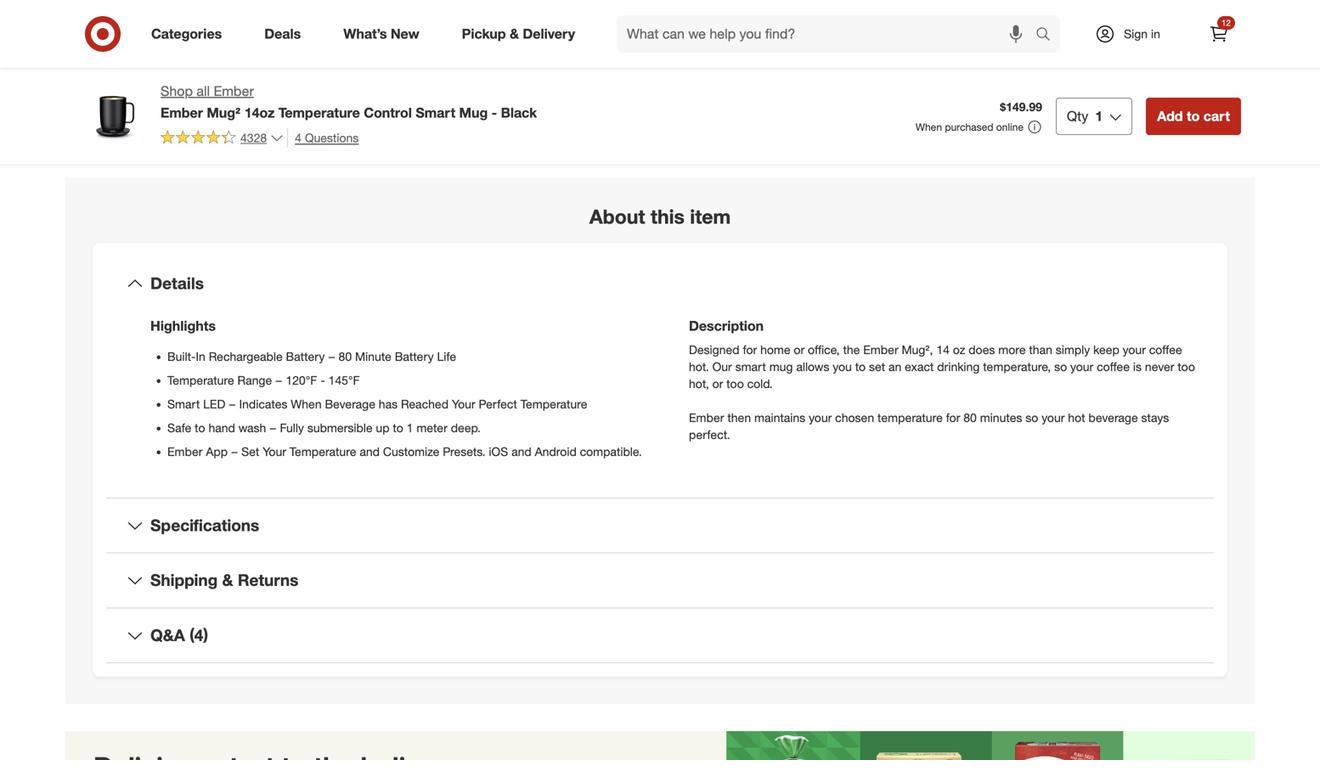 Task type: describe. For each thing, give the bounding box(es) containing it.
sponsored
[[1192, 134, 1242, 146]]

has
[[379, 397, 398, 412]]

range
[[238, 373, 272, 388]]

office,
[[808, 342, 840, 357]]

cold.
[[748, 376, 773, 391]]

1 battery from the left
[[286, 349, 325, 364]]

hot,
[[689, 376, 710, 391]]

smart led – indicates when beverage has reached your perfect temperature
[[167, 397, 588, 412]]

ember down shop
[[161, 104, 203, 121]]

1 vertical spatial when
[[291, 397, 322, 412]]

what's new link
[[329, 15, 441, 53]]

image gallery element
[[79, 0, 640, 164]]

more inside button
[[339, 137, 370, 154]]

What can we help you find? suggestions appear below search field
[[617, 15, 1040, 53]]

reached
[[401, 397, 449, 412]]

in
[[1152, 26, 1161, 41]]

temperature down in
[[167, 373, 234, 388]]

$14/mo.
[[806, 8, 857, 25]]

1 as from the left
[[742, 8, 757, 25]]

built-in rechargeable battery – 80 minute battery life
[[167, 349, 456, 364]]

chosen
[[836, 410, 875, 425]]

beverage
[[325, 397, 376, 412]]

0 horizontal spatial smart
[[167, 397, 200, 412]]

pay as low as $14/mo. with affirm
[[715, 8, 857, 43]]

what's new
[[344, 26, 420, 42]]

shipping & returns button
[[106, 554, 1215, 608]]

$149.99
[[1001, 99, 1043, 114]]

qty
[[1068, 108, 1089, 124]]

designed
[[689, 342, 740, 357]]

4 questions
[[295, 130, 359, 145]]

cart
[[1204, 108, 1231, 124]]

for inside ember then maintains your chosen temperature for 80 minutes so your hot beverage stays perfect.
[[947, 410, 961, 425]]

– for indicates
[[229, 397, 236, 412]]

sign
[[1125, 26, 1148, 41]]

so inside designed for home or office, the ember mug², 14 oz does more than simply keep your coffee hot. our smart mug allows you to set an exact drinking temperature, so your coffee is never too hot, or too cold.
[[1055, 359, 1068, 374]]

is
[[1134, 359, 1142, 374]]

about
[[590, 205, 646, 229]]

image of ember mug² 14oz temperature control smart mug - black image
[[79, 82, 147, 150]]

specifications button
[[106, 499, 1215, 553]]

1 horizontal spatial or
[[794, 342, 805, 357]]

deep.
[[451, 421, 481, 435]]

new
[[391, 26, 420, 42]]

affirm
[[742, 28, 773, 43]]

your down simply
[[1071, 359, 1094, 374]]

then
[[728, 410, 752, 425]]

145°f
[[329, 373, 360, 388]]

temperature,
[[984, 359, 1052, 374]]

temperature down safe to hand wash – fully submersible up to 1 meter deep.
[[290, 444, 357, 459]]

fully
[[280, 421, 304, 435]]

0 vertical spatial advertisement region
[[681, 67, 1242, 132]]

1 vertical spatial or
[[713, 376, 724, 391]]

perfect.
[[689, 427, 731, 442]]

indicates
[[239, 397, 288, 412]]

temperature inside shop all ember ember mug² 14oz temperature control smart mug - black
[[279, 104, 360, 121]]

ember down safe
[[167, 444, 203, 459]]

mug²
[[207, 104, 241, 121]]

2 and from the left
[[512, 444, 532, 459]]

pay
[[715, 8, 738, 25]]

add
[[1158, 108, 1184, 124]]

temperature
[[878, 410, 943, 425]]

does
[[969, 342, 996, 357]]

rechargeable
[[209, 349, 283, 364]]

q&a (4) button
[[106, 609, 1215, 663]]

returns
[[238, 571, 299, 590]]

so inside ember then maintains your chosen temperature for 80 minutes so your hot beverage stays perfect.
[[1026, 410, 1039, 425]]

to inside designed for home or office, the ember mug², 14 oz does more than simply keep your coffee hot. our smart mug allows you to set an exact drinking temperature, so your coffee is never too hot, or too cold.
[[856, 359, 866, 374]]

120°f
[[286, 373, 317, 388]]

4
[[295, 130, 302, 145]]

ember mug² temperature control smart mug 14oz, 6 of 11 image
[[366, 0, 640, 113]]

the
[[844, 342, 860, 357]]

smart
[[736, 359, 767, 374]]

what's
[[344, 26, 387, 42]]

ios
[[489, 444, 508, 459]]

delivery
[[523, 26, 575, 42]]

life
[[437, 349, 456, 364]]

12 link
[[1201, 15, 1238, 53]]

add to cart
[[1158, 108, 1231, 124]]

ember then maintains your chosen temperature for 80 minutes so your hot beverage stays perfect.
[[689, 410, 1170, 442]]

show more images button
[[290, 127, 429, 164]]

in
[[196, 349, 206, 364]]

q&a (4)
[[150, 626, 208, 645]]

shop all ember ember mug² 14oz temperature control smart mug - black
[[161, 83, 537, 121]]

to right up
[[393, 421, 404, 435]]

deals
[[265, 26, 301, 42]]

for inside designed for home or office, the ember mug², 14 oz does more than simply keep your coffee hot. our smart mug allows you to set an exact drinking temperature, so your coffee is never too hot, or too cold.
[[743, 342, 758, 357]]

to inside add to cart button
[[1187, 108, 1201, 124]]

ember mug² temperature control smart mug 14oz, 5 of 11 image
[[79, 0, 353, 113]]

temperature up android at the bottom left of page
[[521, 397, 588, 412]]

4328 link
[[161, 128, 284, 149]]

ember inside ember then maintains your chosen temperature for 80 minutes so your hot beverage stays perfect.
[[689, 410, 725, 425]]

(4)
[[190, 626, 208, 645]]

all
[[197, 83, 210, 99]]

mug
[[770, 359, 793, 374]]

stays
[[1142, 410, 1170, 425]]

keep
[[1094, 342, 1120, 357]]

set
[[242, 444, 260, 459]]

search button
[[1029, 15, 1069, 56]]

ember inside designed for home or office, the ember mug², 14 oz does more than simply keep your coffee hot. our smart mug allows you to set an exact drinking temperature, so your coffee is never too hot, or too cold.
[[864, 342, 899, 357]]

maintains
[[755, 410, 806, 425]]

0 horizontal spatial -
[[321, 373, 325, 388]]

deals link
[[250, 15, 322, 53]]

control
[[364, 104, 412, 121]]

1 and from the left
[[360, 444, 380, 459]]

our
[[713, 359, 732, 374]]



Task type: vqa. For each thing, say whether or not it's contained in the screenshot.
- within the Shop all Ember Ember Mug² 14oz Temperature Control Smart Mug - Black
yes



Task type: locate. For each thing, give the bounding box(es) containing it.
battery
[[286, 349, 325, 364], [395, 349, 434, 364]]

1 vertical spatial 1
[[407, 421, 413, 435]]

ember up set
[[864, 342, 899, 357]]

perfect
[[479, 397, 518, 412]]

1 vertical spatial too
[[727, 376, 744, 391]]

shop
[[161, 83, 193, 99]]

ember up perfect.
[[689, 410, 725, 425]]

set
[[870, 359, 886, 374]]

0 vertical spatial 80
[[339, 349, 352, 364]]

hot
[[1069, 410, 1086, 425]]

80 inside ember then maintains your chosen temperature for 80 minutes so your hot beverage stays perfect.
[[964, 410, 977, 425]]

1 horizontal spatial so
[[1055, 359, 1068, 374]]

this
[[651, 205, 685, 229]]

1 left meter
[[407, 421, 413, 435]]

1 vertical spatial more
[[999, 342, 1026, 357]]

smart up safe
[[167, 397, 200, 412]]

specifications
[[150, 516, 259, 535]]

– for set
[[231, 444, 238, 459]]

& inside dropdown button
[[222, 571, 233, 590]]

too
[[1178, 359, 1196, 374], [727, 376, 744, 391]]

home
[[761, 342, 791, 357]]

details
[[150, 274, 204, 293]]

or up allows
[[794, 342, 805, 357]]

as
[[742, 8, 757, 25], [787, 8, 802, 25]]

0 horizontal spatial when
[[291, 397, 322, 412]]

minute
[[355, 349, 392, 364]]

& for shipping
[[222, 571, 233, 590]]

when down the 120°f at the left of the page
[[291, 397, 322, 412]]

1 vertical spatial your
[[263, 444, 286, 459]]

0 horizontal spatial as
[[742, 8, 757, 25]]

& left "returns"
[[222, 571, 233, 590]]

wash
[[239, 421, 266, 435]]

0 horizontal spatial your
[[263, 444, 286, 459]]

- right "mug"
[[492, 104, 497, 121]]

allows
[[797, 359, 830, 374]]

ember app – set your temperature and customize presets. ios and android compatible.
[[167, 444, 642, 459]]

smart
[[416, 104, 456, 121], [167, 397, 200, 412]]

1 vertical spatial for
[[947, 410, 961, 425]]

than
[[1030, 342, 1053, 357]]

1 horizontal spatial 1
[[1096, 108, 1103, 124]]

highlights
[[150, 318, 216, 334]]

for right temperature
[[947, 410, 961, 425]]

your up is
[[1123, 342, 1147, 357]]

– for 120°f
[[275, 373, 283, 388]]

when left purchased
[[916, 121, 943, 133]]

1 horizontal spatial battery
[[395, 349, 434, 364]]

battery left "life"
[[395, 349, 434, 364]]

coffee up never at the top of the page
[[1150, 342, 1183, 357]]

0 vertical spatial 1
[[1096, 108, 1103, 124]]

smart inside shop all ember ember mug² 14oz temperature control smart mug - black
[[416, 104, 456, 121]]

80 left the minutes
[[964, 410, 977, 425]]

1 horizontal spatial too
[[1178, 359, 1196, 374]]

- left 145°f
[[321, 373, 325, 388]]

and right ios
[[512, 444, 532, 459]]

0 horizontal spatial coffee
[[1097, 359, 1131, 374]]

categories link
[[137, 15, 243, 53]]

– right led
[[229, 397, 236, 412]]

1
[[1096, 108, 1103, 124], [407, 421, 413, 435]]

minutes
[[981, 410, 1023, 425]]

show
[[301, 137, 335, 154]]

80 up 145°f
[[339, 349, 352, 364]]

pickup & delivery
[[462, 26, 575, 42]]

0 horizontal spatial 1
[[407, 421, 413, 435]]

advertisement region
[[681, 67, 1242, 132], [65, 732, 1255, 761]]

0 vertical spatial coffee
[[1150, 342, 1183, 357]]

or
[[794, 342, 805, 357], [713, 376, 724, 391]]

12
[[1222, 17, 1232, 28]]

submersible
[[308, 421, 373, 435]]

coffee down keep
[[1097, 359, 1131, 374]]

mug²,
[[902, 342, 934, 357]]

simply
[[1056, 342, 1091, 357]]

your right set
[[263, 444, 286, 459]]

too right never at the top of the page
[[1178, 359, 1196, 374]]

to right add
[[1187, 108, 1201, 124]]

safe to hand wash – fully submersible up to 1 meter deep.
[[167, 421, 481, 435]]

sign in link
[[1081, 15, 1187, 53]]

1 horizontal spatial for
[[947, 410, 961, 425]]

more
[[339, 137, 370, 154], [999, 342, 1026, 357]]

android
[[535, 444, 577, 459]]

– left fully
[[270, 421, 277, 435]]

0 horizontal spatial so
[[1026, 410, 1039, 425]]

0 vertical spatial when
[[916, 121, 943, 133]]

coffee
[[1150, 342, 1183, 357], [1097, 359, 1131, 374]]

1 vertical spatial so
[[1026, 410, 1039, 425]]

& right 'pickup'
[[510, 26, 519, 42]]

0 horizontal spatial battery
[[286, 349, 325, 364]]

temperature up 4 questions link
[[279, 104, 360, 121]]

1 vertical spatial 80
[[964, 410, 977, 425]]

1 horizontal spatial as
[[787, 8, 802, 25]]

– up 145°f
[[328, 349, 335, 364]]

0 horizontal spatial and
[[360, 444, 380, 459]]

2 battery from the left
[[395, 349, 434, 364]]

built-
[[167, 349, 196, 364]]

as up 'affirm'
[[742, 8, 757, 25]]

1 vertical spatial smart
[[167, 397, 200, 412]]

too down our
[[727, 376, 744, 391]]

0 vertical spatial &
[[510, 26, 519, 42]]

1 horizontal spatial your
[[452, 397, 476, 412]]

oz
[[954, 342, 966, 357]]

mug
[[459, 104, 488, 121]]

low
[[761, 8, 784, 25]]

0 vertical spatial -
[[492, 104, 497, 121]]

0 vertical spatial or
[[794, 342, 805, 357]]

1 horizontal spatial and
[[512, 444, 532, 459]]

q&a
[[150, 626, 185, 645]]

your left hot
[[1042, 410, 1065, 425]]

smart left "mug"
[[416, 104, 456, 121]]

to right safe
[[195, 421, 205, 435]]

0 horizontal spatial for
[[743, 342, 758, 357]]

– left set
[[231, 444, 238, 459]]

4 questions link
[[287, 128, 359, 148]]

1 horizontal spatial -
[[492, 104, 497, 121]]

0 horizontal spatial 80
[[339, 349, 352, 364]]

0 horizontal spatial &
[[222, 571, 233, 590]]

0 vertical spatial so
[[1055, 359, 1068, 374]]

with
[[715, 28, 739, 43]]

add to cart button
[[1147, 98, 1242, 135]]

for
[[743, 342, 758, 357], [947, 410, 961, 425]]

item
[[690, 205, 731, 229]]

0 vertical spatial your
[[452, 397, 476, 412]]

description
[[689, 318, 764, 334]]

to left set
[[856, 359, 866, 374]]

beverage
[[1089, 410, 1139, 425]]

1 horizontal spatial when
[[916, 121, 943, 133]]

as right the low
[[787, 8, 802, 25]]

ember
[[214, 83, 254, 99], [161, 104, 203, 121], [864, 342, 899, 357], [689, 410, 725, 425], [167, 444, 203, 459]]

temperature range – 120°f - 145°f
[[167, 373, 360, 388]]

0 vertical spatial smart
[[416, 104, 456, 121]]

app
[[206, 444, 228, 459]]

1 horizontal spatial more
[[999, 342, 1026, 357]]

1 vertical spatial -
[[321, 373, 325, 388]]

or down our
[[713, 376, 724, 391]]

0 horizontal spatial or
[[713, 376, 724, 391]]

–
[[328, 349, 335, 364], [275, 373, 283, 388], [229, 397, 236, 412], [270, 421, 277, 435], [231, 444, 238, 459]]

details button
[[106, 257, 1215, 311]]

about this item
[[590, 205, 731, 229]]

safe
[[167, 421, 191, 435]]

your left chosen
[[809, 410, 832, 425]]

14
[[937, 342, 950, 357]]

more inside designed for home or office, the ember mug², 14 oz does more than simply keep your coffee hot. our smart mug allows you to set an exact drinking temperature, so your coffee is never too hot, or too cold.
[[999, 342, 1026, 357]]

never
[[1146, 359, 1175, 374]]

hand
[[209, 421, 235, 435]]

- inside shop all ember ember mug² 14oz temperature control smart mug - black
[[492, 104, 497, 121]]

pickup
[[462, 26, 506, 42]]

1 vertical spatial coffee
[[1097, 359, 1131, 374]]

1 horizontal spatial &
[[510, 26, 519, 42]]

shipping
[[150, 571, 218, 590]]

0 horizontal spatial too
[[727, 376, 744, 391]]

0 vertical spatial for
[[743, 342, 758, 357]]

battery up the 120°f at the left of the page
[[286, 349, 325, 364]]

your up deep.
[[452, 397, 476, 412]]

and
[[360, 444, 380, 459], [512, 444, 532, 459]]

and down up
[[360, 444, 380, 459]]

1 vertical spatial advertisement region
[[65, 732, 1255, 761]]

so
[[1055, 359, 1068, 374], [1026, 410, 1039, 425]]

&
[[510, 26, 519, 42], [222, 571, 233, 590]]

for up smart
[[743, 342, 758, 357]]

0 vertical spatial too
[[1178, 359, 1196, 374]]

ember up mug²
[[214, 83, 254, 99]]

4328
[[241, 130, 267, 145]]

1 horizontal spatial 80
[[964, 410, 977, 425]]

& for pickup
[[510, 26, 519, 42]]

pickup & delivery link
[[448, 15, 597, 53]]

so right the minutes
[[1026, 410, 1039, 425]]

online
[[997, 121, 1024, 133]]

0 vertical spatial more
[[339, 137, 370, 154]]

1 horizontal spatial coffee
[[1150, 342, 1183, 357]]

2 as from the left
[[787, 8, 802, 25]]

exact
[[905, 359, 934, 374]]

1 right the qty at the right top of page
[[1096, 108, 1103, 124]]

1 vertical spatial &
[[222, 571, 233, 590]]

– left the 120°f at the left of the page
[[275, 373, 283, 388]]

up
[[376, 421, 390, 435]]

so down simply
[[1055, 359, 1068, 374]]

search
[[1029, 27, 1069, 44]]

when purchased online
[[916, 121, 1024, 133]]

1 horizontal spatial smart
[[416, 104, 456, 121]]

sign in
[[1125, 26, 1161, 41]]

0 horizontal spatial more
[[339, 137, 370, 154]]



